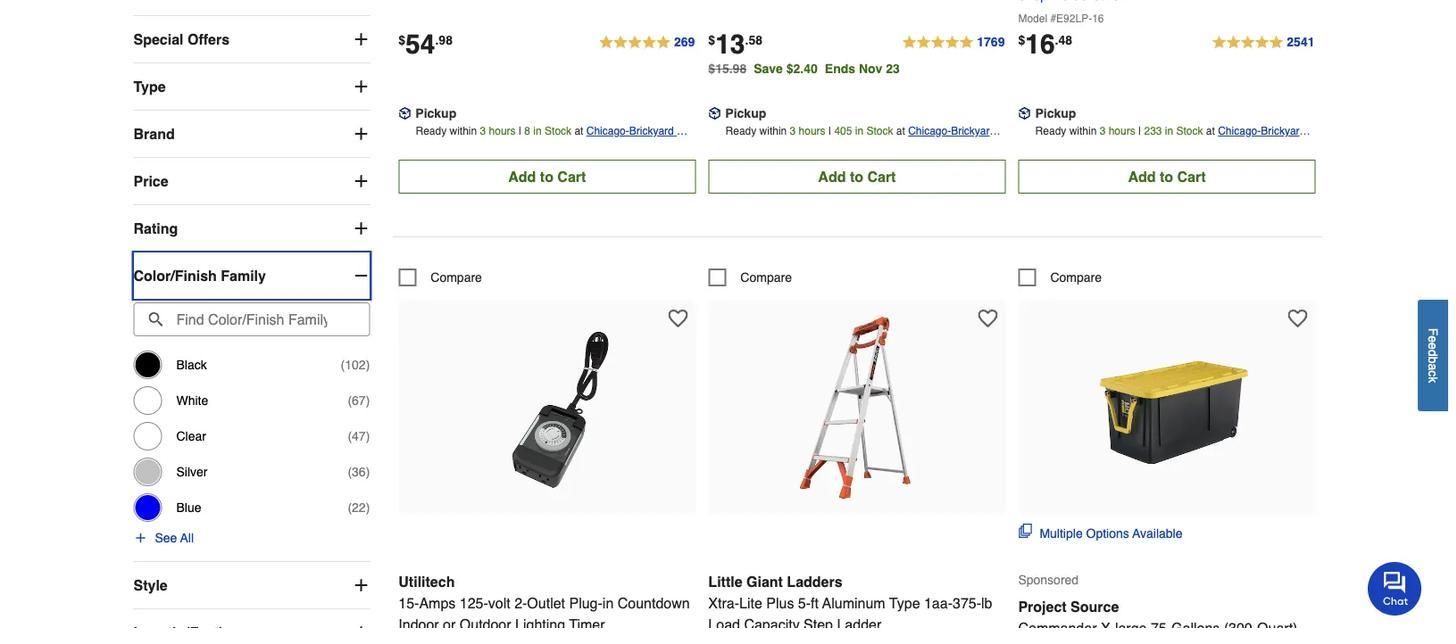 Task type: describe. For each thing, give the bounding box(es) containing it.
timer
[[569, 617, 605, 629]]

style
[[134, 578, 168, 594]]

add for third add to cart button from right
[[508, 169, 536, 185]]

ft
[[811, 595, 819, 612]]

3 cart from the left
[[1177, 169, 1206, 185]]

options
[[1086, 527, 1129, 541]]

) for ( 36 )
[[366, 466, 370, 480]]

$15.98 save $2.40 ends nov 23
[[708, 62, 900, 76]]

add to cart for 2nd add to cart button
[[818, 169, 896, 185]]

heart outline image
[[668, 309, 688, 329]]

b
[[1427, 357, 1441, 364]]

| for 8
[[519, 125, 522, 138]]

special offers button
[[134, 17, 370, 63]]

| for 233
[[1139, 125, 1141, 138]]

k
[[1427, 377, 1441, 383]]

at for 405
[[896, 125, 905, 138]]

( for 36
[[348, 466, 352, 480]]

at for 233
[[1206, 125, 1215, 138]]

ends nov 23 element
[[825, 62, 907, 76]]

to for 2nd add to cart button
[[850, 169, 864, 185]]

giant
[[747, 574, 783, 591]]

$ 54 .98
[[399, 29, 453, 60]]

ready within 3 hours | 233 in stock at chicago-brickyard lowe's
[[1036, 125, 1309, 156]]

15-
[[399, 595, 419, 612]]

ladders
[[787, 574, 843, 591]]

silver
[[176, 466, 208, 480]]

utilitech 15-amps 125-volt 2-outlet plug-in countdown indoor or outdoor lighting timer image
[[449, 310, 646, 507]]

c
[[1427, 371, 1441, 377]]

to for third add to cart button from right
[[540, 169, 554, 185]]

add for 2nd add to cart button
[[818, 169, 846, 185]]

within for ready within 3 hours | 405 in stock at chicago-brickyard lowe's
[[760, 125, 787, 138]]

5-
[[798, 595, 811, 612]]

chicago- for ready within 3 hours | 8 in stock at chicago-brickyard lowe's
[[586, 125, 629, 138]]

e92lp-
[[1057, 13, 1092, 25]]

67
[[352, 394, 366, 409]]

125-
[[460, 595, 488, 612]]

lite
[[739, 595, 762, 612]]

f e e d b a c k
[[1427, 328, 1441, 383]]

$ for 13
[[708, 33, 715, 47]]

375-
[[953, 595, 981, 612]]

multiple options available link
[[1018, 524, 1183, 543]]

5014300771 element
[[399, 269, 482, 287]]

model
[[1018, 13, 1048, 25]]

in for 8
[[533, 125, 542, 138]]

special offers
[[134, 31, 230, 48]]

47
[[352, 430, 366, 444]]

xtra-
[[708, 595, 739, 612]]

capacity
[[744, 617, 800, 629]]

actual price $54.98 element
[[399, 29, 453, 60]]

pickup for ready within 3 hours | 233 in stock at chicago-brickyard lowe's
[[1035, 107, 1076, 121]]

( 67 )
[[348, 394, 370, 409]]

blue
[[176, 501, 201, 516]]

see
[[155, 532, 177, 546]]

plus image for brand
[[352, 125, 370, 143]]

project source
[[1018, 599, 1119, 616]]

ladder
[[837, 617, 882, 629]]

ready for ready within 3 hours | 8 in stock at chicago-brickyard lowe's
[[416, 125, 447, 138]]

22
[[352, 501, 366, 516]]

pickup for ready within 3 hours | 8 in stock at chicago-brickyard lowe's
[[416, 107, 457, 121]]

lowe's for 8
[[586, 143, 620, 156]]

special
[[134, 31, 184, 48]]

5 stars image for 13
[[901, 32, 1006, 54]]

1 vertical spatial 16
[[1025, 29, 1055, 60]]

aluminum
[[822, 595, 886, 612]]

( for 22
[[348, 501, 352, 516]]

volt
[[488, 595, 511, 612]]

save
[[754, 62, 783, 76]]

actual price $13.58 element
[[708, 29, 763, 60]]

at for 8
[[575, 125, 583, 138]]

.98
[[435, 33, 453, 47]]

13
[[715, 29, 745, 60]]

lowe's for 405
[[908, 143, 941, 156]]

project
[[1018, 599, 1067, 616]]

see all button
[[134, 530, 194, 548]]

2 add to cart button from the left
[[708, 160, 1006, 194]]

1 cart from the left
[[558, 169, 586, 185]]

within for ready within 3 hours | 233 in stock at chicago-brickyard lowe's
[[1070, 125, 1097, 138]]

ready for ready within 3 hours | 233 in stock at chicago-brickyard lowe's
[[1036, 125, 1067, 138]]

54
[[406, 29, 435, 60]]

ends
[[825, 62, 856, 76]]

( for 47
[[348, 430, 352, 444]]

style button
[[134, 563, 370, 609]]

savings save $2.40 element
[[754, 62, 907, 76]]

offers
[[188, 31, 230, 48]]

plug-
[[569, 595, 603, 612]]

color/finish family button
[[134, 253, 370, 300]]

233
[[1144, 125, 1162, 138]]

in inside utilitech 15-amps 125-volt 2-outlet plug-in countdown indoor or outdoor lighting timer
[[603, 595, 614, 612]]

3 for 405
[[790, 125, 796, 138]]

utilitech 15-amps 125-volt 2-outlet plug-in countdown indoor or outdoor lighting timer
[[399, 574, 690, 629]]

plus image for style
[[352, 577, 370, 595]]

2 heart outline image from the left
[[1288, 309, 1308, 329]]

brand button
[[134, 111, 370, 158]]

2541
[[1287, 35, 1315, 49]]

plus
[[766, 595, 794, 612]]

hours for 8
[[489, 125, 516, 138]]

$15.98
[[708, 62, 747, 76]]

compare for 5014114195 element
[[741, 271, 792, 285]]

) for ( 67 )
[[366, 394, 370, 409]]

1aa-
[[924, 595, 953, 612]]

f e e d b a c k button
[[1418, 300, 1449, 411]]

.48
[[1055, 33, 1073, 47]]

1769 button
[[901, 32, 1006, 54]]

to for 3rd add to cart button from left
[[1160, 169, 1173, 185]]

see all
[[155, 532, 194, 546]]

outlet
[[527, 595, 565, 612]]

405
[[834, 125, 852, 138]]

5014114195 element
[[708, 269, 792, 287]]

was price $15.98 element
[[708, 57, 754, 76]]

clear
[[176, 430, 206, 444]]

all
[[180, 532, 194, 546]]

project source link
[[1018, 599, 1316, 629]]

0 vertical spatial 16
[[1092, 13, 1104, 25]]

little
[[708, 574, 743, 591]]



Task type: vqa. For each thing, say whether or not it's contained in the screenshot.
the top plus image
yes



Task type: locate. For each thing, give the bounding box(es) containing it.
stock right 405
[[867, 125, 893, 138]]

type
[[134, 79, 166, 95], [889, 595, 920, 612]]

within left 8
[[450, 125, 477, 138]]

5 ) from the top
[[366, 501, 370, 516]]

2 ready from the left
[[726, 125, 757, 138]]

2 stock from the left
[[867, 125, 893, 138]]

3 ) from the top
[[366, 430, 370, 444]]

color/finish family
[[134, 268, 266, 284]]

hours left "233"
[[1109, 125, 1136, 138]]

) up 22
[[366, 466, 370, 480]]

2 within from the left
[[760, 125, 787, 138]]

actual price $16.48 element
[[1018, 29, 1073, 60]]

3 inside ready within 3 hours | 405 in stock at chicago-brickyard lowe's
[[790, 125, 796, 138]]

plus image up minus image
[[352, 220, 370, 238]]

( for 102
[[341, 359, 345, 373]]

3 pickup image from the left
[[1018, 108, 1031, 120]]

1 hours from the left
[[489, 125, 516, 138]]

pickup down actual price $16.48 element
[[1035, 107, 1076, 121]]

1 | from the left
[[519, 125, 522, 138]]

$ inside $ 13 .58
[[708, 33, 715, 47]]

1 horizontal spatial |
[[829, 125, 831, 138]]

1 brickyard from the left
[[629, 125, 674, 138]]

( 102 )
[[341, 359, 370, 373]]

pickup image for ready within 3 hours | 233 in stock at chicago-brickyard lowe's
[[1018, 108, 1031, 120]]

16 down "model"
[[1025, 29, 1055, 60]]

2 horizontal spatial add to cart button
[[1018, 160, 1316, 194]]

1 horizontal spatial hours
[[799, 125, 826, 138]]

2 horizontal spatial 5 stars image
[[1211, 32, 1316, 54]]

$ 13 .58
[[708, 29, 763, 60]]

in inside ready within 3 hours | 8 in stock at chicago-brickyard lowe's
[[533, 125, 542, 138]]

minus image
[[352, 267, 370, 285]]

1 horizontal spatial 5 stars image
[[901, 32, 1006, 54]]

3 to from the left
[[1160, 169, 1173, 185]]

1 add to cart button from the left
[[399, 160, 696, 194]]

1 horizontal spatial stock
[[867, 125, 893, 138]]

23
[[886, 62, 900, 76]]

chicago- right 405
[[908, 125, 951, 138]]

plus image inside rating button
[[352, 220, 370, 238]]

0 horizontal spatial heart outline image
[[978, 309, 998, 329]]

ready inside ready within 3 hours | 405 in stock at chicago-brickyard lowe's
[[726, 125, 757, 138]]

in right 405
[[855, 125, 864, 138]]

3 left "233"
[[1100, 125, 1106, 138]]

2-
[[514, 595, 527, 612]]

3 inside ready within 3 hours | 233 in stock at chicago-brickyard lowe's
[[1100, 125, 1106, 138]]

3 plus image from the top
[[352, 173, 370, 191]]

lowe's inside ready within 3 hours | 233 in stock at chicago-brickyard lowe's
[[1218, 143, 1251, 156]]

1 $ from the left
[[399, 33, 406, 47]]

$ left .98
[[399, 33, 406, 47]]

2 horizontal spatial lowe's
[[1218, 143, 1251, 156]]

1 horizontal spatial chicago-
[[908, 125, 951, 138]]

0 horizontal spatial 16
[[1025, 29, 1055, 60]]

source
[[1071, 599, 1119, 616]]

add down 405
[[818, 169, 846, 185]]

5 stars image containing 2541
[[1211, 32, 1316, 54]]

add down "233"
[[1128, 169, 1156, 185]]

chicago-brickyard lowe's button for ready within 3 hours | 233 in stock at chicago-brickyard lowe's
[[1218, 123, 1316, 156]]

3 within from the left
[[1070, 125, 1097, 138]]

price
[[134, 173, 168, 190]]

plus image for special offers
[[352, 31, 370, 49]]

family
[[221, 268, 266, 284]]

1 heart outline image from the left
[[978, 309, 998, 329]]

3 3 from the left
[[1100, 125, 1106, 138]]

plus image inside type button
[[352, 78, 370, 96]]

$ for 16
[[1018, 33, 1025, 47]]

1 5 stars image from the left
[[598, 32, 696, 54]]

2 hours from the left
[[799, 125, 826, 138]]

in
[[533, 125, 542, 138], [855, 125, 864, 138], [1165, 125, 1174, 138], [603, 595, 614, 612]]

indoor
[[399, 617, 439, 629]]

nov
[[859, 62, 883, 76]]

plus image for rating
[[352, 220, 370, 238]]

compare inside 5014300771 element
[[431, 271, 482, 285]]

0 horizontal spatial lowe's
[[586, 143, 620, 156]]

1 horizontal spatial ready
[[726, 125, 757, 138]]

within left "233"
[[1070, 125, 1097, 138]]

2 horizontal spatial stock
[[1177, 125, 1203, 138]]

2 pickup image from the left
[[708, 108, 721, 120]]

0 horizontal spatial chicago-brickyard lowe's button
[[586, 123, 696, 156]]

compare for 5014300771 element
[[431, 271, 482, 285]]

2 horizontal spatial ready
[[1036, 125, 1067, 138]]

1 e from the top
[[1427, 336, 1441, 343]]

4 ) from the top
[[366, 466, 370, 480]]

plus image
[[352, 31, 370, 49], [352, 220, 370, 238], [134, 532, 148, 546], [352, 577, 370, 595]]

hours for 405
[[799, 125, 826, 138]]

pickup image down the 54
[[399, 108, 411, 120]]

f
[[1427, 328, 1441, 336]]

amps
[[419, 595, 456, 612]]

) for ( 102 )
[[366, 359, 370, 373]]

add to cart
[[508, 169, 586, 185], [818, 169, 896, 185], [1128, 169, 1206, 185]]

2 3 from the left
[[790, 125, 796, 138]]

2 horizontal spatial compare
[[1051, 271, 1102, 285]]

brickyard inside ready within 3 hours | 233 in stock at chicago-brickyard lowe's
[[1261, 125, 1306, 138]]

8
[[525, 125, 530, 138]]

at right 405
[[896, 125, 905, 138]]

stock
[[545, 125, 572, 138], [867, 125, 893, 138], [1177, 125, 1203, 138]]

1 horizontal spatial chicago-brickyard lowe's button
[[908, 123, 1006, 156]]

2 horizontal spatial pickup
[[1035, 107, 1076, 121]]

3 inside ready within 3 hours | 8 in stock at chicago-brickyard lowe's
[[480, 125, 486, 138]]

pickup for ready within 3 hours | 405 in stock at chicago-brickyard lowe's
[[725, 107, 766, 121]]

| inside ready within 3 hours | 405 in stock at chicago-brickyard lowe's
[[829, 125, 831, 138]]

plus image inside see all button
[[134, 532, 148, 546]]

to
[[540, 169, 554, 185], [850, 169, 864, 185], [1160, 169, 1173, 185]]

add to cart button
[[399, 160, 696, 194], [708, 160, 1006, 194], [1018, 160, 1316, 194]]

3 compare from the left
[[1051, 271, 1102, 285]]

1 horizontal spatial 3
[[790, 125, 796, 138]]

1 horizontal spatial add to cart button
[[708, 160, 1006, 194]]

) up 47
[[366, 394, 370, 409]]

brickyard for ready within 3 hours | 233 in stock at chicago-brickyard lowe's
[[1261, 125, 1306, 138]]

in for 233
[[1165, 125, 1174, 138]]

project source commander x-large 75-gallons (300-quart) black and yellow heavy duty rolling tote with standard snap lid image
[[1069, 310, 1265, 507]]

2 ) from the top
[[366, 394, 370, 409]]

e
[[1427, 336, 1441, 343], [1427, 343, 1441, 350]]

0 horizontal spatial add
[[508, 169, 536, 185]]

$ inside $ 16 .48
[[1018, 33, 1025, 47]]

plus image for type
[[352, 78, 370, 96]]

0 horizontal spatial add to cart button
[[399, 160, 696, 194]]

0 vertical spatial type
[[134, 79, 166, 95]]

hours inside ready within 3 hours | 8 in stock at chicago-brickyard lowe's
[[489, 125, 516, 138]]

1 horizontal spatial add
[[818, 169, 846, 185]]

1 compare from the left
[[431, 271, 482, 285]]

0 horizontal spatial chicago-
[[586, 125, 629, 138]]

2 plus image from the top
[[352, 125, 370, 143]]

1 horizontal spatial lowe's
[[908, 143, 941, 156]]

0 horizontal spatial hours
[[489, 125, 516, 138]]

color/finish
[[134, 268, 217, 284]]

chicago- for ready within 3 hours | 405 in stock at chicago-brickyard lowe's
[[908, 125, 951, 138]]

countdown
[[618, 595, 690, 612]]

pickup image down $15.98
[[708, 108, 721, 120]]

1 horizontal spatial heart outline image
[[1288, 309, 1308, 329]]

1 pickup from the left
[[416, 107, 457, 121]]

( 36 )
[[348, 466, 370, 480]]

2 chicago- from the left
[[908, 125, 951, 138]]

2 horizontal spatial add
[[1128, 169, 1156, 185]]

1 horizontal spatial pickup
[[725, 107, 766, 121]]

2 horizontal spatial hours
[[1109, 125, 1136, 138]]

0 horizontal spatial cart
[[558, 169, 586, 185]]

0 horizontal spatial pickup
[[416, 107, 457, 121]]

hours inside ready within 3 hours | 233 in stock at chicago-brickyard lowe's
[[1109, 125, 1136, 138]]

4 plus image from the top
[[352, 625, 370, 629]]

ready inside ready within 3 hours | 8 in stock at chicago-brickyard lowe's
[[416, 125, 447, 138]]

1 to from the left
[[540, 169, 554, 185]]

add to cart for 3rd add to cart button from left
[[1128, 169, 1206, 185]]

0 horizontal spatial 3
[[480, 125, 486, 138]]

chat invite button image
[[1368, 562, 1423, 616]]

2 $ from the left
[[708, 33, 715, 47]]

5 stars image for 54
[[598, 32, 696, 54]]

step
[[804, 617, 833, 629]]

2 compare from the left
[[741, 271, 792, 285]]

little giant ladders xtra-lite plus 5-ft aluminum type 1aa-375-lb load capacity step ladder image
[[759, 310, 955, 507]]

chicago- for ready within 3 hours | 233 in stock at chicago-brickyard lowe's
[[1218, 125, 1261, 138]]

) for ( 47 )
[[366, 430, 370, 444]]

0 horizontal spatial pickup image
[[399, 108, 411, 120]]

0 horizontal spatial $
[[399, 33, 406, 47]]

lowe's inside ready within 3 hours | 8 in stock at chicago-brickyard lowe's
[[586, 143, 620, 156]]

0 horizontal spatial at
[[575, 125, 583, 138]]

2 horizontal spatial chicago-
[[1218, 125, 1261, 138]]

load
[[708, 617, 740, 629]]

type up brand
[[134, 79, 166, 95]]

1 plus image from the top
[[352, 78, 370, 96]]

3 add to cart from the left
[[1128, 169, 1206, 185]]

chicago-brickyard lowe's button for ready within 3 hours | 405 in stock at chicago-brickyard lowe's
[[908, 123, 1006, 156]]

stock for 8
[[545, 125, 572, 138]]

3 add from the left
[[1128, 169, 1156, 185]]

stock inside ready within 3 hours | 233 in stock at chicago-brickyard lowe's
[[1177, 125, 1203, 138]]

cart
[[558, 169, 586, 185], [868, 169, 896, 185], [1177, 169, 1206, 185]]

| left 405
[[829, 125, 831, 138]]

type button
[[134, 64, 370, 110]]

e up the d
[[1427, 336, 1441, 343]]

add down ready within 3 hours | 8 in stock at chicago-brickyard lowe's
[[508, 169, 536, 185]]

brand
[[134, 126, 175, 142]]

5013943287 element
[[1018, 269, 1102, 287]]

1 horizontal spatial to
[[850, 169, 864, 185]]

stock right "233"
[[1177, 125, 1203, 138]]

3 stock from the left
[[1177, 125, 1203, 138]]

utilitech
[[399, 574, 455, 591]]

ready down $15.98
[[726, 125, 757, 138]]

1 horizontal spatial within
[[760, 125, 787, 138]]

chicago- inside ready within 3 hours | 8 in stock at chicago-brickyard lowe's
[[586, 125, 629, 138]]

type inside button
[[134, 79, 166, 95]]

0 horizontal spatial compare
[[431, 271, 482, 285]]

plus image inside style button
[[352, 577, 370, 595]]

3 pickup from the left
[[1035, 107, 1076, 121]]

3 lowe's from the left
[[1218, 143, 1251, 156]]

3 hours from the left
[[1109, 125, 1136, 138]]

3 add to cart button from the left
[[1018, 160, 1316, 194]]

(
[[341, 359, 345, 373], [348, 394, 352, 409], [348, 430, 352, 444], [348, 466, 352, 480], [348, 501, 352, 516]]

plus image inside price button
[[352, 173, 370, 191]]

1 within from the left
[[450, 125, 477, 138]]

16
[[1092, 13, 1104, 25], [1025, 29, 1055, 60]]

compare for "5013943287" 'element'
[[1051, 271, 1102, 285]]

$ for 54
[[399, 33, 406, 47]]

hours left 405
[[799, 125, 826, 138]]

0 horizontal spatial within
[[450, 125, 477, 138]]

2 | from the left
[[829, 125, 831, 138]]

0 horizontal spatial ready
[[416, 125, 447, 138]]

plus image inside "brand" button
[[352, 125, 370, 143]]

3 left 8
[[480, 125, 486, 138]]

1 horizontal spatial compare
[[741, 271, 792, 285]]

2 chicago-brickyard lowe's button from the left
[[908, 123, 1006, 156]]

2 horizontal spatial |
[[1139, 125, 1141, 138]]

stock inside ready within 3 hours | 405 in stock at chicago-brickyard lowe's
[[867, 125, 893, 138]]

3 ready from the left
[[1036, 125, 1067, 138]]

) down ( 67 )
[[366, 430, 370, 444]]

chicago- inside ready within 3 hours | 233 in stock at chicago-brickyard lowe's
[[1218, 125, 1261, 138]]

multiple
[[1040, 527, 1083, 541]]

2 horizontal spatial 3
[[1100, 125, 1106, 138]]

within inside ready within 3 hours | 233 in stock at chicago-brickyard lowe's
[[1070, 125, 1097, 138]]

5 stars image
[[598, 32, 696, 54], [901, 32, 1006, 54], [1211, 32, 1316, 54]]

2 e from the top
[[1427, 343, 1441, 350]]

2 add to cart from the left
[[818, 169, 896, 185]]

1 horizontal spatial type
[[889, 595, 920, 612]]

within inside ready within 3 hours | 405 in stock at chicago-brickyard lowe's
[[760, 125, 787, 138]]

at right 8
[[575, 125, 583, 138]]

3 chicago- from the left
[[1218, 125, 1261, 138]]

chicago- inside ready within 3 hours | 405 in stock at chicago-brickyard lowe's
[[908, 125, 951, 138]]

d
[[1427, 350, 1441, 357]]

in up timer
[[603, 595, 614, 612]]

chicago- right "233"
[[1218, 125, 1261, 138]]

2541 button
[[1211, 32, 1316, 54]]

$2.40
[[787, 62, 818, 76]]

2 horizontal spatial brickyard
[[1261, 125, 1306, 138]]

3 | from the left
[[1139, 125, 1141, 138]]

1 ) from the top
[[366, 359, 370, 373]]

cart down ready within 3 hours | 405 in stock at chicago-brickyard lowe's
[[868, 169, 896, 185]]

3 chicago-brickyard lowe's button from the left
[[1218, 123, 1316, 156]]

36
[[352, 466, 366, 480]]

chicago-brickyard lowe's button
[[586, 123, 696, 156], [908, 123, 1006, 156], [1218, 123, 1316, 156]]

at inside ready within 3 hours | 405 in stock at chicago-brickyard lowe's
[[896, 125, 905, 138]]

1 horizontal spatial cart
[[868, 169, 896, 185]]

ready down $ 16 .48
[[1036, 125, 1067, 138]]

add to cart for third add to cart button from right
[[508, 169, 586, 185]]

hours left 8
[[489, 125, 516, 138]]

add
[[508, 169, 536, 185], [818, 169, 846, 185], [1128, 169, 1156, 185]]

type inside little giant ladders xtra-lite plus 5-ft aluminum type 1aa-375-lb load capacity step ladder
[[889, 595, 920, 612]]

hours inside ready within 3 hours | 405 in stock at chicago-brickyard lowe's
[[799, 125, 826, 138]]

| for 405
[[829, 125, 831, 138]]

1 3 from the left
[[480, 125, 486, 138]]

chicago-brickyard lowe's button for ready within 3 hours | 8 in stock at chicago-brickyard lowe's
[[586, 123, 696, 156]]

multiple options available
[[1040, 527, 1183, 541]]

within for ready within 3 hours | 8 in stock at chicago-brickyard lowe's
[[450, 125, 477, 138]]

2 add from the left
[[818, 169, 846, 185]]

( for 67
[[348, 394, 352, 409]]

5 stars image for 16
[[1211, 32, 1316, 54]]

3 for 233
[[1100, 125, 1106, 138]]

ready down $ 54 .98
[[416, 125, 447, 138]]

within inside ready within 3 hours | 8 in stock at chicago-brickyard lowe's
[[450, 125, 477, 138]]

| inside ready within 3 hours | 8 in stock at chicago-brickyard lowe's
[[519, 125, 522, 138]]

to down ready within 3 hours | 405 in stock at chicago-brickyard lowe's
[[850, 169, 864, 185]]

available
[[1133, 527, 1183, 541]]

0 horizontal spatial to
[[540, 169, 554, 185]]

| left "233"
[[1139, 125, 1141, 138]]

1 horizontal spatial 16
[[1092, 13, 1104, 25]]

type left 1aa-
[[889, 595, 920, 612]]

pickup image
[[399, 108, 411, 120], [708, 108, 721, 120], [1018, 108, 1031, 120]]

1 stock from the left
[[545, 125, 572, 138]]

2 horizontal spatial within
[[1070, 125, 1097, 138]]

in right "233"
[[1165, 125, 1174, 138]]

2 pickup from the left
[[725, 107, 766, 121]]

$ down "model"
[[1018, 33, 1025, 47]]

5 stars image containing 269
[[598, 32, 696, 54]]

a
[[1427, 364, 1441, 371]]

1 horizontal spatial at
[[896, 125, 905, 138]]

add to cart down ready within 3 hours | 233 in stock at chicago-brickyard lowe's
[[1128, 169, 1206, 185]]

compare inside "5013943287" 'element'
[[1051, 271, 1102, 285]]

1 horizontal spatial pickup image
[[708, 108, 721, 120]]

pickup image for ready within 3 hours | 8 in stock at chicago-brickyard lowe's
[[399, 108, 411, 120]]

pickup image down $ 16 .48
[[1018, 108, 1031, 120]]

at inside ready within 3 hours | 8 in stock at chicago-brickyard lowe's
[[575, 125, 583, 138]]

) for ( 22 )
[[366, 501, 370, 516]]

in right 8
[[533, 125, 542, 138]]

hours
[[489, 125, 516, 138], [799, 125, 826, 138], [1109, 125, 1136, 138]]

1 chicago- from the left
[[586, 125, 629, 138]]

chicago- right 8
[[586, 125, 629, 138]]

1 lowe's from the left
[[586, 143, 620, 156]]

stock for 233
[[1177, 125, 1203, 138]]

2 5 stars image from the left
[[901, 32, 1006, 54]]

3 left 405
[[790, 125, 796, 138]]

$ right 269
[[708, 33, 715, 47]]

3 $ from the left
[[1018, 33, 1025, 47]]

compare inside 5014114195 element
[[741, 271, 792, 285]]

cart down ready within 3 hours | 8 in stock at chicago-brickyard lowe's
[[558, 169, 586, 185]]

plus image left utilitech
[[352, 577, 370, 595]]

0 horizontal spatial brickyard
[[629, 125, 674, 138]]

16 right # at the top of page
[[1092, 13, 1104, 25]]

269
[[674, 35, 695, 49]]

1 at from the left
[[575, 125, 583, 138]]

at right "233"
[[1206, 125, 1215, 138]]

add for 3rd add to cart button from left
[[1128, 169, 1156, 185]]

)
[[366, 359, 370, 373], [366, 394, 370, 409], [366, 430, 370, 444], [366, 466, 370, 480], [366, 501, 370, 516]]

102
[[345, 359, 366, 373]]

ready for ready within 3 hours | 405 in stock at chicago-brickyard lowe's
[[726, 125, 757, 138]]

.58
[[745, 33, 763, 47]]

pickup down $15.98
[[725, 107, 766, 121]]

) up 67
[[366, 359, 370, 373]]

plus image for price
[[352, 173, 370, 191]]

stock right 8
[[545, 125, 572, 138]]

2 horizontal spatial chicago-brickyard lowe's button
[[1218, 123, 1316, 156]]

lowe's inside ready within 3 hours | 405 in stock at chicago-brickyard lowe's
[[908, 143, 941, 156]]

2 horizontal spatial at
[[1206, 125, 1215, 138]]

compare
[[431, 271, 482, 285], [741, 271, 792, 285], [1051, 271, 1102, 285]]

plus image inside special offers button
[[352, 31, 370, 49]]

269 button
[[598, 32, 696, 54]]

$ 16 .48
[[1018, 29, 1073, 60]]

outdoor
[[460, 617, 511, 629]]

ready within 3 hours | 8 in stock at chicago-brickyard lowe's
[[416, 125, 677, 156]]

ready within 3 hours | 405 in stock at chicago-brickyard lowe's
[[726, 125, 999, 156]]

( 22 )
[[348, 501, 370, 516]]

brickyard inside ready within 3 hours | 405 in stock at chicago-brickyard lowe's
[[951, 125, 996, 138]]

e up b at right bottom
[[1427, 343, 1441, 350]]

in inside ready within 3 hours | 233 in stock at chicago-brickyard lowe's
[[1165, 125, 1174, 138]]

model # e92lp-16
[[1018, 13, 1104, 25]]

Find Color/Finish Family text field
[[134, 303, 370, 337]]

to down ready within 3 hours | 8 in stock at chicago-brickyard lowe's
[[540, 169, 554, 185]]

5 stars image containing 1769
[[901, 32, 1006, 54]]

chicago-
[[586, 125, 629, 138], [908, 125, 951, 138], [1218, 125, 1261, 138]]

3
[[480, 125, 486, 138], [790, 125, 796, 138], [1100, 125, 1106, 138]]

1 ready from the left
[[416, 125, 447, 138]]

3 brickyard from the left
[[1261, 125, 1306, 138]]

plus image left see at left bottom
[[134, 532, 148, 546]]

1 pickup image from the left
[[399, 108, 411, 120]]

1 add to cart from the left
[[508, 169, 586, 185]]

stock for 405
[[867, 125, 893, 138]]

1 vertical spatial type
[[889, 595, 920, 612]]

add to cart down ready within 3 hours | 405 in stock at chicago-brickyard lowe's
[[818, 169, 896, 185]]

lighting
[[515, 617, 565, 629]]

to down ready within 3 hours | 233 in stock at chicago-brickyard lowe's
[[1160, 169, 1173, 185]]

0 horizontal spatial add to cart
[[508, 169, 586, 185]]

) down 36
[[366, 501, 370, 516]]

2 to from the left
[[850, 169, 864, 185]]

hours for 233
[[1109, 125, 1136, 138]]

| inside ready within 3 hours | 233 in stock at chicago-brickyard lowe's
[[1139, 125, 1141, 138]]

2 horizontal spatial to
[[1160, 169, 1173, 185]]

$ inside $ 54 .98
[[399, 33, 406, 47]]

brickyard inside ready within 3 hours | 8 in stock at chicago-brickyard lowe's
[[629, 125, 674, 138]]

2 horizontal spatial pickup image
[[1018, 108, 1031, 120]]

1 horizontal spatial add to cart
[[818, 169, 896, 185]]

2 horizontal spatial cart
[[1177, 169, 1206, 185]]

0 horizontal spatial |
[[519, 125, 522, 138]]

stock inside ready within 3 hours | 8 in stock at chicago-brickyard lowe's
[[545, 125, 572, 138]]

add to cart button down ready within 3 hours | 405 in stock at chicago-brickyard lowe's
[[708, 160, 1006, 194]]

2 at from the left
[[896, 125, 905, 138]]

0 horizontal spatial stock
[[545, 125, 572, 138]]

little giant ladders xtra-lite plus 5-ft aluminum type 1aa-375-lb load capacity step ladder
[[708, 574, 993, 629]]

rating
[[134, 221, 178, 237]]

pickup
[[416, 107, 457, 121], [725, 107, 766, 121], [1035, 107, 1076, 121]]

sponsored
[[1018, 574, 1079, 588]]

2 horizontal spatial $
[[1018, 33, 1025, 47]]

brickyard
[[629, 125, 674, 138], [951, 125, 996, 138], [1261, 125, 1306, 138]]

pickup image for ready within 3 hours | 405 in stock at chicago-brickyard lowe's
[[708, 108, 721, 120]]

or
[[443, 617, 456, 629]]

in for 405
[[855, 125, 864, 138]]

2 cart from the left
[[868, 169, 896, 185]]

lowe's
[[586, 143, 620, 156], [908, 143, 941, 156], [1218, 143, 1251, 156]]

within down save
[[760, 125, 787, 138]]

rating button
[[134, 206, 370, 252]]

3 for 8
[[480, 125, 486, 138]]

0 horizontal spatial 5 stars image
[[598, 32, 696, 54]]

1 horizontal spatial $
[[708, 33, 715, 47]]

in inside ready within 3 hours | 405 in stock at chicago-brickyard lowe's
[[855, 125, 864, 138]]

heart outline image
[[978, 309, 998, 329], [1288, 309, 1308, 329]]

3 5 stars image from the left
[[1211, 32, 1316, 54]]

1 add from the left
[[508, 169, 536, 185]]

add to cart down ready within 3 hours | 8 in stock at chicago-brickyard lowe's
[[508, 169, 586, 185]]

brickyard for ready within 3 hours | 405 in stock at chicago-brickyard lowe's
[[951, 125, 996, 138]]

2 brickyard from the left
[[951, 125, 996, 138]]

plus image left the 54
[[352, 31, 370, 49]]

add to cart button down ready within 3 hours | 8 in stock at chicago-brickyard lowe's
[[399, 160, 696, 194]]

1 chicago-brickyard lowe's button from the left
[[586, 123, 696, 156]]

at
[[575, 125, 583, 138], [896, 125, 905, 138], [1206, 125, 1215, 138]]

at inside ready within 3 hours | 233 in stock at chicago-brickyard lowe's
[[1206, 125, 1215, 138]]

add to cart button down ready within 3 hours | 233 in stock at chicago-brickyard lowe's
[[1018, 160, 1316, 194]]

1 horizontal spatial brickyard
[[951, 125, 996, 138]]

| left 8
[[519, 125, 522, 138]]

0 horizontal spatial type
[[134, 79, 166, 95]]

2 lowe's from the left
[[908, 143, 941, 156]]

2 horizontal spatial add to cart
[[1128, 169, 1206, 185]]

cart down ready within 3 hours | 233 in stock at chicago-brickyard lowe's
[[1177, 169, 1206, 185]]

ready inside ready within 3 hours | 233 in stock at chicago-brickyard lowe's
[[1036, 125, 1067, 138]]

brickyard for ready within 3 hours | 8 in stock at chicago-brickyard lowe's
[[629, 125, 674, 138]]

3 at from the left
[[1206, 125, 1215, 138]]

lowe's for 233
[[1218, 143, 1251, 156]]

pickup down $ 54 .98
[[416, 107, 457, 121]]

plus image
[[352, 78, 370, 96], [352, 125, 370, 143], [352, 173, 370, 191], [352, 625, 370, 629]]



